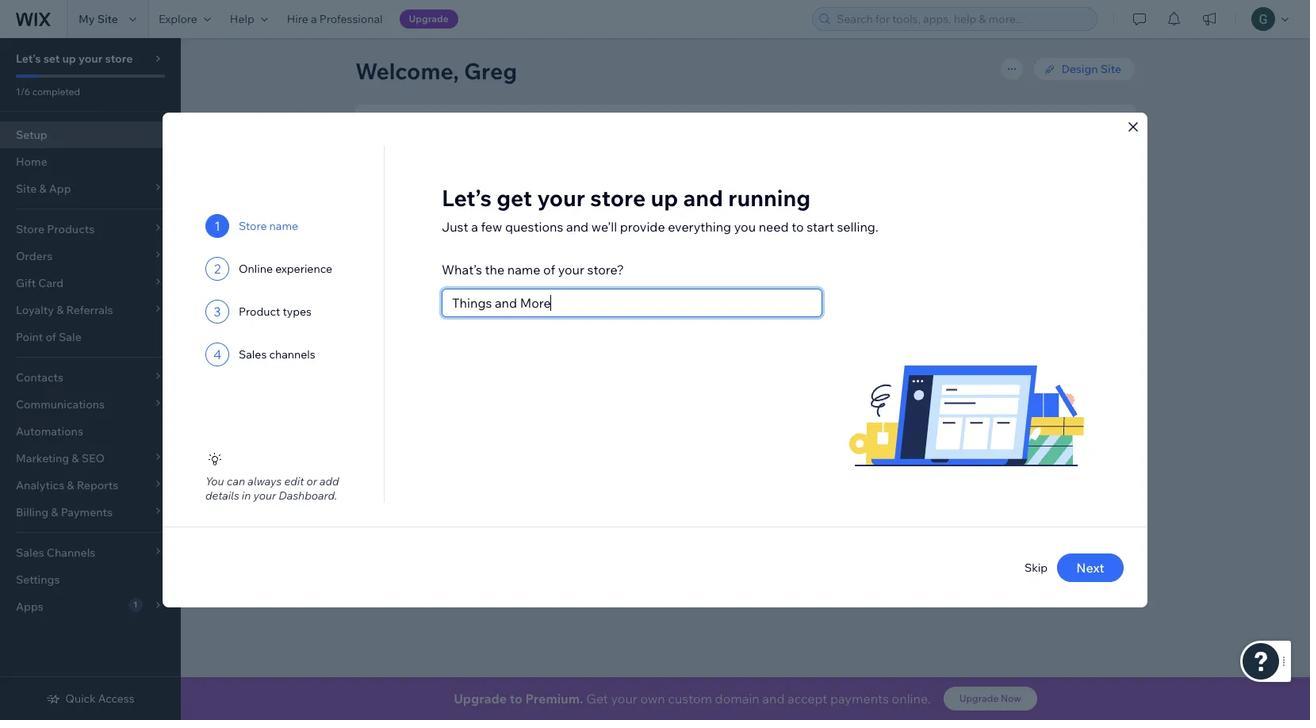 Task type: vqa. For each thing, say whether or not it's contained in the screenshot.
LET'S SET UP YOUR STORE within Sidebar Element
yes



Task type: locate. For each thing, give the bounding box(es) containing it.
design
[[1062, 62, 1099, 76], [1036, 443, 1072, 457]]

up for shipping
[[1031, 398, 1046, 413]]

0 vertical spatial let's set up your store
[[16, 52, 133, 66]]

1 horizontal spatial in
[[607, 262, 616, 276]]

store up "type"
[[489, 126, 525, 144]]

store
[[105, 52, 133, 66], [489, 126, 525, 144], [472, 184, 498, 198], [591, 184, 646, 212]]

need
[[759, 219, 789, 235]]

design site
[[1062, 62, 1122, 76], [1036, 443, 1096, 457]]

of
[[544, 262, 555, 278], [46, 330, 56, 344]]

everything
[[668, 219, 732, 235]]

professional
[[320, 12, 383, 26]]

hire a professional link
[[277, 0, 392, 38]]

and
[[684, 184, 724, 212], [566, 219, 589, 235], [538, 262, 558, 276], [763, 691, 785, 707]]

2 vertical spatial up
[[651, 184, 679, 212]]

0 horizontal spatial set
[[43, 52, 60, 66]]

up up provide
[[651, 184, 679, 212]]

2 vertical spatial site
[[1075, 443, 1096, 457]]

accept
[[788, 691, 828, 707]]

perfect
[[456, 262, 494, 276]]

online experience
[[239, 262, 332, 276]]

0 horizontal spatial in
[[242, 489, 251, 503]]

your right get
[[611, 691, 638, 707]]

set up shipping
[[1010, 398, 1096, 413]]

1 horizontal spatial custom
[[668, 691, 712, 707]]

up inside set up shipping button
[[1031, 398, 1046, 413]]

let's set up your store inside the sidebar element
[[16, 52, 133, 66]]

0 vertical spatial domain
[[504, 225, 544, 239]]

0 vertical spatial up
[[1026, 354, 1041, 368]]

of left secure in the top of the page
[[544, 262, 555, 278]]

0 horizontal spatial custom
[[462, 225, 501, 239]]

0 horizontal spatial up
[[62, 52, 76, 66]]

domain down get
[[504, 225, 544, 239]]

to
[[792, 219, 804, 235], [510, 691, 523, 707]]

0 vertical spatial name
[[269, 219, 298, 233]]

1 horizontal spatial upgrade
[[454, 691, 507, 707]]

0 horizontal spatial upgrade
[[409, 13, 449, 25]]

0 horizontal spatial site
[[97, 12, 118, 26]]

a inside "link"
[[311, 12, 317, 26]]

0 horizontal spatial of
[[46, 330, 56, 344]]

running
[[729, 184, 811, 212]]

0 horizontal spatial to
[[510, 691, 523, 707]]

e.g., mystunningwebsite.com field
[[425, 290, 666, 312]]

1 horizontal spatial let's set up your store
[[374, 126, 525, 144]]

up inside let's get your store up and running just a few questions and we'll provide everything you need to start selling.
[[651, 184, 679, 212]]

1 horizontal spatial to
[[792, 219, 804, 235]]

0 vertical spatial set
[[43, 52, 60, 66]]

let's up the 'update'
[[374, 126, 407, 144]]

0 vertical spatial up
[[62, 52, 76, 66]]

site inside button
[[1075, 443, 1096, 457]]

few inside let's get your store up and running just a few questions and we'll provide everything you need to start selling.
[[481, 219, 502, 235]]

2
[[214, 261, 221, 277]]

design site link
[[1033, 57, 1136, 81]]

1 horizontal spatial of
[[544, 262, 555, 278]]

up left payments
[[1026, 354, 1041, 368]]

set up the 'update'
[[410, 126, 431, 144]]

up up the 'update'
[[434, 126, 452, 144]]

your right the 'update'
[[446, 184, 470, 198]]

let's
[[442, 184, 492, 212]]

set up 1/6 completed
[[43, 52, 60, 66]]

a
[[311, 12, 317, 26], [471, 219, 478, 235], [453, 225, 459, 239], [618, 262, 625, 276]]

1 vertical spatial few
[[627, 262, 646, 276]]

a right 'it'
[[618, 262, 625, 276]]

your down 'my'
[[79, 52, 103, 66]]

in right 'it'
[[607, 262, 616, 276]]

set for set up shipping
[[1010, 398, 1028, 413]]

edit
[[284, 474, 304, 489]]

0 vertical spatial few
[[481, 219, 502, 235]]

1 vertical spatial let's set up your store
[[374, 126, 525, 144]]

to left 'start'
[[792, 219, 804, 235]]

domain right perfect
[[497, 262, 536, 276]]

name right the
[[508, 262, 541, 278]]

few right just
[[481, 219, 502, 235]]

online
[[239, 262, 273, 276]]

1 vertical spatial design
[[1036, 443, 1072, 457]]

1/6 completed
[[16, 86, 80, 98]]

welcome,
[[355, 57, 459, 85]]

what's the name of your store?
[[442, 262, 624, 278]]

set left the 'shipping'
[[1010, 398, 1028, 413]]

custom down let's
[[462, 225, 501, 239]]

let's set up your store
[[16, 52, 133, 66], [374, 126, 525, 144]]

your right can
[[253, 489, 276, 503]]

design site button
[[1022, 438, 1110, 462]]

your right find
[[431, 262, 454, 276]]

up for payments
[[1026, 354, 1041, 368]]

store?
[[588, 262, 624, 278]]

access
[[98, 692, 135, 706]]

upgrade left now
[[960, 693, 999, 705]]

0 horizontal spatial let's set up your store
[[16, 52, 133, 66]]

next button
[[1058, 553, 1124, 582]]

automations link
[[0, 418, 181, 445]]

upgrade left the premium.
[[454, 691, 507, 707]]

up inside set up payments button
[[1026, 354, 1041, 368]]

2 horizontal spatial up
[[651, 184, 679, 212]]

let's get your store up and running just a few questions and we'll provide everything you need to start selling.
[[442, 184, 879, 235]]

skip button
[[1025, 561, 1048, 575]]

set
[[43, 52, 60, 66], [410, 126, 431, 144]]

upgrade up welcome, greg
[[409, 13, 449, 25]]

set up shipping button
[[996, 394, 1110, 417]]

name right store
[[269, 219, 298, 233]]

point of sale
[[16, 330, 82, 344]]

upgrade for upgrade now
[[960, 693, 999, 705]]

0 vertical spatial custom
[[462, 225, 501, 239]]

you
[[735, 219, 756, 235]]

a right just
[[471, 219, 478, 235]]

set inside button
[[1006, 354, 1024, 368]]

dashboard.
[[279, 489, 337, 503]]

home
[[16, 155, 47, 169]]

1 vertical spatial domain
[[497, 262, 536, 276]]

domain
[[504, 225, 544, 239], [497, 262, 536, 276], [715, 691, 760, 707]]

let's set up your store up update your store type
[[374, 126, 525, 144]]

up
[[1026, 354, 1041, 368], [1031, 398, 1046, 413]]

store up the we'll at top
[[591, 184, 646, 212]]

1 vertical spatial in
[[242, 489, 251, 503]]

Search for tools, apps, help & more... field
[[832, 8, 1093, 30]]

a right hire in the top left of the page
[[311, 12, 317, 26]]

store
[[239, 219, 267, 233]]

my
[[79, 12, 95, 26]]

store down the my site
[[105, 52, 133, 66]]

domain for custom
[[504, 225, 544, 239]]

let's left go
[[698, 294, 723, 308]]

domain left accept
[[715, 691, 760, 707]]

you can always edit or add details in your dashboard.
[[205, 474, 339, 503]]

in for your
[[242, 489, 251, 503]]

of left sale
[[46, 330, 56, 344]]

upgrade
[[409, 13, 449, 25], [454, 691, 507, 707], [960, 693, 999, 705]]

channels
[[269, 348, 316, 362]]

let's inside let's go button
[[698, 294, 723, 308]]

store left "type"
[[472, 184, 498, 198]]

1 vertical spatial let's
[[374, 126, 407, 144]]

design inside button
[[1036, 443, 1072, 457]]

up
[[62, 52, 76, 66], [434, 126, 452, 144], [651, 184, 679, 212]]

2 horizontal spatial let's
[[698, 294, 723, 308]]

2 vertical spatial domain
[[715, 691, 760, 707]]

few left clicks.
[[627, 262, 646, 276]]

let's set up your store up completed
[[16, 52, 133, 66]]

in
[[607, 262, 616, 276], [242, 489, 251, 503]]

up left the 'shipping'
[[1031, 398, 1046, 413]]

we'll
[[592, 219, 617, 235]]

let's go button
[[684, 289, 755, 313]]

in right the details
[[242, 489, 251, 503]]

let's
[[16, 52, 41, 66], [374, 126, 407, 144], [698, 294, 723, 308]]

to left the premium.
[[510, 691, 523, 707]]

point of sale link
[[0, 324, 181, 351]]

2 horizontal spatial site
[[1101, 62, 1122, 76]]

set inside button
[[1010, 398, 1028, 413]]

your up update your store type
[[455, 126, 486, 144]]

1 vertical spatial to
[[510, 691, 523, 707]]

1 vertical spatial design site
[[1036, 443, 1096, 457]]

product
[[239, 305, 280, 319]]

point
[[16, 330, 43, 344]]

1 vertical spatial up
[[1031, 398, 1046, 413]]

2 horizontal spatial upgrade
[[960, 693, 999, 705]]

name
[[269, 219, 298, 233], [508, 262, 541, 278]]

0 horizontal spatial few
[[481, 219, 502, 235]]

upgrade to premium. get your own custom domain and accept payments online.
[[454, 691, 931, 707]]

set left payments
[[1006, 354, 1024, 368]]

hire a professional
[[287, 12, 383, 26]]

quick access button
[[46, 692, 135, 706]]

0 vertical spatial let's
[[16, 52, 41, 66]]

0 vertical spatial design
[[1062, 62, 1099, 76]]

your inside the sidebar element
[[79, 52, 103, 66]]

1 horizontal spatial site
[[1075, 443, 1096, 457]]

0 vertical spatial to
[[792, 219, 804, 235]]

up up completed
[[62, 52, 76, 66]]

1 horizontal spatial set
[[410, 126, 431, 144]]

1 horizontal spatial few
[[627, 262, 646, 276]]

your up questions
[[537, 184, 586, 212]]

settings link
[[0, 567, 181, 593]]

it
[[597, 262, 604, 276]]

1 vertical spatial up
[[434, 126, 452, 144]]

custom right own
[[668, 691, 712, 707]]

1 vertical spatial set
[[1010, 398, 1028, 413]]

explore
[[159, 12, 197, 26]]

0 vertical spatial set
[[1006, 354, 1024, 368]]

site
[[97, 12, 118, 26], [1101, 62, 1122, 76], [1075, 443, 1096, 457]]

0 vertical spatial site
[[97, 12, 118, 26]]

0 horizontal spatial let's
[[16, 52, 41, 66]]

provide
[[620, 219, 665, 235]]

0 vertical spatial of
[[544, 262, 555, 278]]

let's up 1/6
[[16, 52, 41, 66]]

get
[[587, 691, 608, 707]]

1 vertical spatial of
[[46, 330, 56, 344]]

update
[[405, 184, 444, 198]]

2 vertical spatial let's
[[698, 294, 723, 308]]

domain for perfect
[[497, 262, 536, 276]]

1 vertical spatial name
[[508, 262, 541, 278]]

0 vertical spatial in
[[607, 262, 616, 276]]

in inside you can always edit or add details in your dashboard.
[[242, 489, 251, 503]]

set
[[1006, 354, 1024, 368], [1010, 398, 1028, 413]]



Task type: describe. For each thing, give the bounding box(es) containing it.
1
[[214, 218, 220, 234]]

and left the we'll at top
[[566, 219, 589, 235]]

to inside let's get your store up and running just a few questions and we'll provide everything you need to start selling.
[[792, 219, 804, 235]]

setup
[[16, 128, 47, 142]]

store inside let's get your store up and running just a few questions and we'll provide everything you need to start selling.
[[591, 184, 646, 212]]

in for a
[[607, 262, 616, 276]]

type
[[501, 184, 525, 198]]

skip
[[1025, 561, 1048, 575]]

find your perfect domain and secure it in a few clicks.
[[405, 262, 679, 276]]

secure
[[560, 262, 595, 276]]

help button
[[220, 0, 277, 38]]

setup link
[[0, 121, 181, 148]]

own
[[641, 691, 665, 707]]

few for store
[[481, 219, 502, 235]]

your left 'it'
[[558, 262, 585, 278]]

questions
[[505, 219, 564, 235]]

design site inside button
[[1036, 443, 1096, 457]]

update your store type
[[405, 184, 525, 198]]

sidebar element
[[0, 38, 181, 720]]

automations
[[16, 424, 83, 439]]

clicks.
[[648, 262, 679, 276]]

sales
[[239, 348, 267, 362]]

set for set up payments
[[1006, 354, 1024, 368]]

settings
[[16, 573, 60, 587]]

and left accept
[[763, 691, 785, 707]]

greg
[[464, 57, 517, 85]]

you
[[205, 474, 224, 489]]

a right connect
[[453, 225, 459, 239]]

0 vertical spatial design site
[[1062, 62, 1122, 76]]

payments
[[831, 691, 889, 707]]

1 horizontal spatial name
[[508, 262, 541, 278]]

get
[[497, 184, 532, 212]]

payments
[[1044, 354, 1096, 368]]

sales channels
[[239, 348, 316, 362]]

completed
[[32, 86, 80, 98]]

set up payments button
[[992, 349, 1110, 373]]

connect a custom domain
[[405, 225, 544, 239]]

your inside let's get your store up and running just a few questions and we'll provide everything you need to start selling.
[[537, 184, 586, 212]]

product types
[[239, 305, 312, 319]]

always
[[248, 474, 282, 489]]

welcome, greg
[[355, 57, 517, 85]]

connect
[[405, 225, 451, 239]]

a inside let's get your store up and running just a few questions and we'll provide everything you need to start selling.
[[471, 219, 478, 235]]

set up payments
[[1006, 354, 1096, 368]]

next
[[1077, 560, 1105, 576]]

find
[[405, 262, 428, 276]]

my site
[[79, 12, 118, 26]]

quick access
[[65, 692, 135, 706]]

help
[[230, 12, 254, 26]]

the
[[485, 262, 505, 278]]

and up everything
[[684, 184, 724, 212]]

sale
[[59, 330, 82, 344]]

go
[[725, 294, 741, 308]]

what's
[[442, 262, 482, 278]]

upgrade button
[[400, 10, 458, 29]]

of inside "link"
[[46, 330, 56, 344]]

can
[[227, 474, 245, 489]]

just
[[442, 219, 469, 235]]

set inside the sidebar element
[[43, 52, 60, 66]]

upgrade now button
[[944, 687, 1038, 711]]

1 vertical spatial custom
[[668, 691, 712, 707]]

details
[[205, 489, 239, 503]]

4
[[213, 347, 221, 363]]

let's go
[[698, 294, 741, 308]]

1 horizontal spatial let's
[[374, 126, 407, 144]]

now
[[1001, 693, 1022, 705]]

add
[[320, 474, 339, 489]]

shipping
[[1048, 398, 1096, 413]]

start
[[807, 219, 835, 235]]

upgrade now
[[960, 693, 1022, 705]]

few for domain
[[627, 262, 646, 276]]

My store text field
[[447, 290, 817, 317]]

premium.
[[526, 691, 583, 707]]

up inside the sidebar element
[[62, 52, 76, 66]]

or
[[307, 474, 317, 489]]

store inside the sidebar element
[[105, 52, 133, 66]]

3
[[214, 304, 221, 320]]

upgrade for upgrade
[[409, 13, 449, 25]]

store name
[[239, 219, 298, 233]]

1 vertical spatial set
[[410, 126, 431, 144]]

experience
[[275, 262, 332, 276]]

hire
[[287, 12, 308, 26]]

1 horizontal spatial up
[[434, 126, 452, 144]]

and left secure in the top of the page
[[538, 262, 558, 276]]

your inside you can always edit or add details in your dashboard.
[[253, 489, 276, 503]]

home link
[[0, 148, 181, 175]]

quick
[[65, 692, 96, 706]]

upgrade for upgrade to premium. get your own custom domain and accept payments online.
[[454, 691, 507, 707]]

selling.
[[837, 219, 879, 235]]

0 horizontal spatial name
[[269, 219, 298, 233]]

let's inside the sidebar element
[[16, 52, 41, 66]]

1 vertical spatial site
[[1101, 62, 1122, 76]]

online.
[[892, 691, 931, 707]]

1/6
[[16, 86, 30, 98]]



